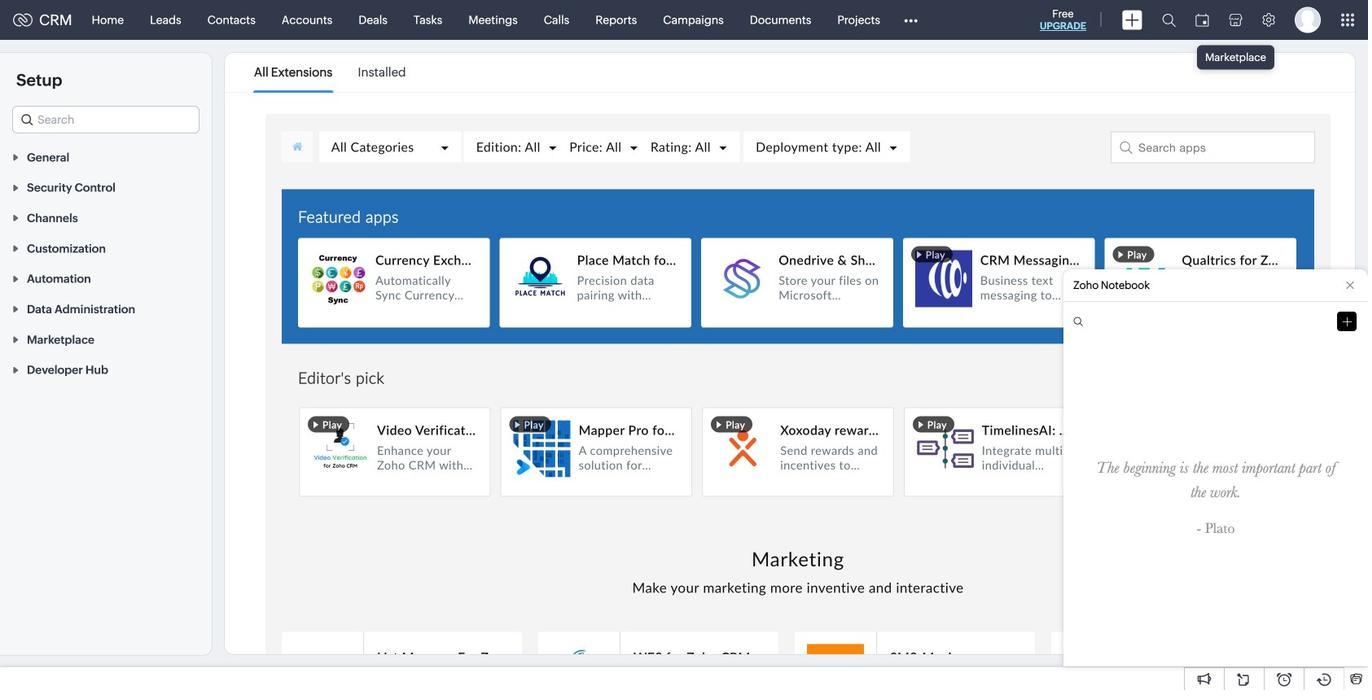 Task type: describe. For each thing, give the bounding box(es) containing it.
Other Modules field
[[894, 7, 929, 33]]

create menu image
[[1123, 10, 1143, 30]]

calendar image
[[1196, 13, 1210, 26]]

profile image
[[1296, 7, 1322, 33]]

search image
[[1163, 13, 1177, 27]]



Task type: locate. For each thing, give the bounding box(es) containing it.
search element
[[1153, 0, 1186, 40]]

Search text field
[[13, 107, 199, 133]]

None field
[[12, 106, 200, 134]]

logo image
[[13, 13, 33, 26]]

profile element
[[1286, 0, 1331, 40]]

create menu element
[[1113, 0, 1153, 40]]



Task type: vqa. For each thing, say whether or not it's contained in the screenshot.
Next Record image
no



